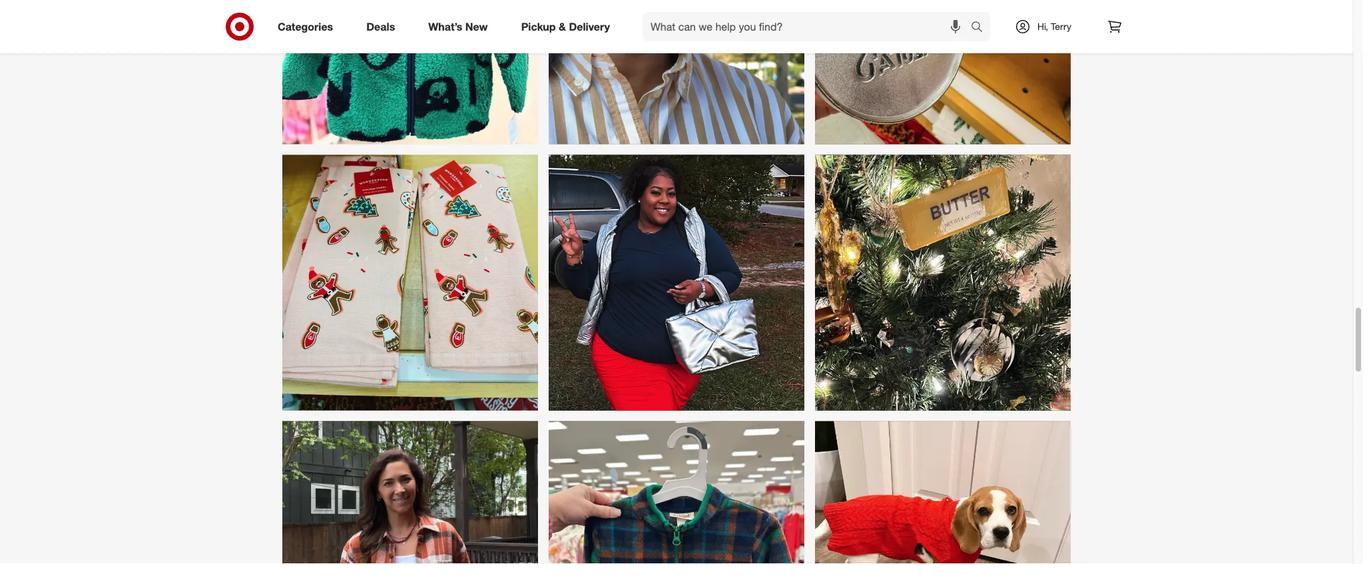 Task type: locate. For each thing, give the bounding box(es) containing it.
user image by @burntorangebuys image
[[282, 422, 538, 564]]

user image by @hannahstighe image
[[815, 155, 1071, 411]]

search
[[965, 21, 997, 34]]

user image by @targetmomof10 image
[[815, 0, 1071, 145], [282, 155, 538, 411]]

0 vertical spatial user image by @targetmomof10 image
[[815, 0, 1071, 145]]

user image by @cleo_thebeagle_ig image
[[815, 422, 1071, 564]]

1 horizontal spatial user image by @targetmomof10 image
[[815, 0, 1071, 145]]

user image by @trendy.babyfinds image
[[282, 0, 538, 145]]

0 horizontal spatial user image by @targetmomof10 image
[[282, 155, 538, 411]]

1 vertical spatial user image by @targetmomof10 image
[[282, 155, 538, 411]]

pickup
[[521, 20, 556, 33]]

new
[[465, 20, 488, 33]]

What can we help you find? suggestions appear below search field
[[643, 12, 974, 41]]

what's new link
[[417, 12, 505, 41]]

categories link
[[266, 12, 350, 41]]

search button
[[965, 12, 997, 44]]



Task type: describe. For each thing, give the bounding box(es) containing it.
user image by @querahquerah image
[[549, 155, 805, 411]]

categories
[[278, 20, 333, 33]]

terry
[[1051, 21, 1072, 32]]

hi,
[[1038, 21, 1048, 32]]

deals
[[366, 20, 395, 33]]

deals link
[[355, 12, 412, 41]]

pickup & delivery
[[521, 20, 610, 33]]

delivery
[[569, 20, 610, 33]]

hi, terry
[[1038, 21, 1072, 32]]

&
[[559, 20, 566, 33]]

what's
[[428, 20, 462, 33]]

what's new
[[428, 20, 488, 33]]

pickup & delivery link
[[510, 12, 627, 41]]

user image by @lyddiebit image
[[549, 0, 805, 145]]

user image by @catandjackbytarget image
[[549, 422, 805, 564]]



Task type: vqa. For each thing, say whether or not it's contained in the screenshot.
leftmost purchased
no



